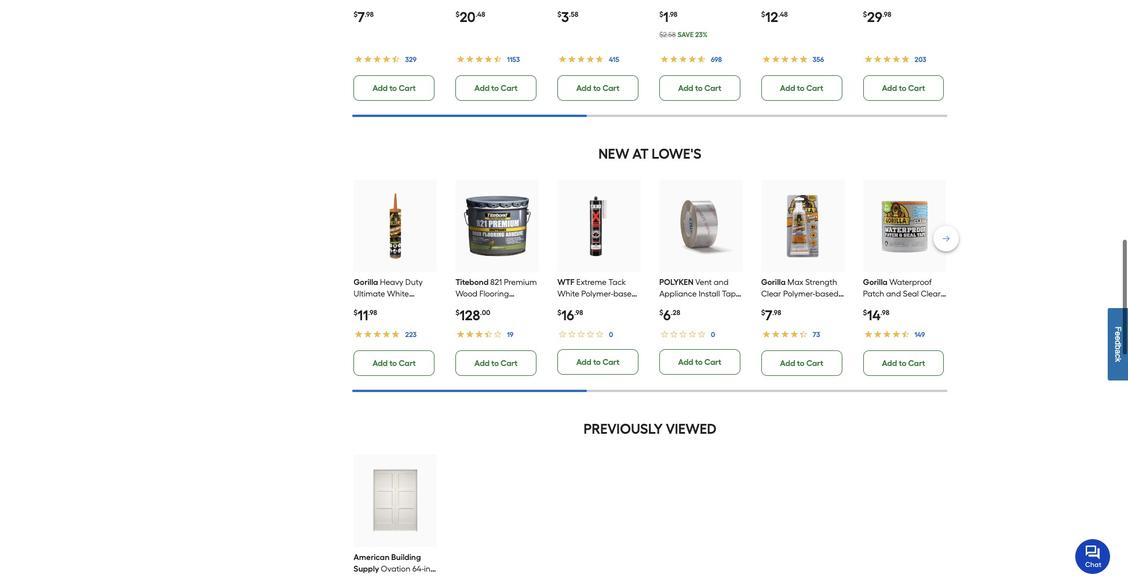 Task type: vqa. For each thing, say whether or not it's contained in the screenshot.
$ 20 .48
yes



Task type: describe. For each thing, give the bounding box(es) containing it.
add to cart for 3 list item
[[577, 84, 620, 94]]

add to cart for 11 list item at the left of page
[[373, 359, 416, 369]]

add to cart for 16 "list item"
[[577, 358, 620, 368]]

to for 11 list item at the left of page
[[390, 359, 397, 369]]

gallons)
[[507, 301, 537, 311]]

titebond 821 premium wood flooring adhesive (3.5-gallons) image
[[464, 193, 531, 260]]

20
[[460, 9, 476, 26]]

new at lowe's
[[599, 146, 702, 163]]

1 vertical spatial 7 list item
[[762, 180, 845, 376]]

cart for 20 list item
[[501, 84, 518, 94]]

$ 11 .98
[[354, 307, 377, 324]]

b
[[1114, 345, 1124, 350]]

16 list item
[[558, 180, 641, 375]]

$ inside $ 128 .00
[[456, 309, 460, 317]]

6 list item
[[660, 180, 743, 375]]

add to cart link for 20 list item
[[456, 76, 537, 101]]

$ inside the $ 20 .48
[[456, 11, 460, 19]]

wtf extreme tack white polymer-based interior/exterior construction adhesive (9.8-fl oz) image
[[566, 193, 633, 260]]

white
[[374, 576, 396, 583]]

23%
[[696, 31, 708, 39]]

add for 6 list item
[[679, 358, 694, 368]]

cart for 12 list item
[[807, 84, 824, 94]]

0 horizontal spatial 7
[[358, 9, 365, 26]]

premium
[[504, 278, 537, 288]]

$ 128 .00
[[456, 307, 491, 324]]

gorilla for 7
[[762, 278, 786, 288]]

.98 inside $ 14 .98
[[881, 309, 890, 317]]

previously
[[584, 421, 663, 438]]

save
[[678, 31, 694, 39]]

3 list item
[[558, 0, 641, 101]]

to for 14 list item
[[899, 359, 907, 369]]

add to cart for "1" list item
[[679, 84, 722, 94]]

lowe's
[[652, 146, 702, 163]]

6
[[664, 307, 671, 324]]

1 vertical spatial in
[[366, 576, 372, 583]]

add for "128" list item
[[475, 359, 490, 369]]

add for 16 "list item"
[[577, 358, 592, 368]]

cart for 11 list item at the left of page
[[399, 359, 416, 369]]

gorilla waterproof patch and seal clear waterproof duct tape 3.67-in x 8-ft image
[[872, 193, 939, 260]]

add to cart for 20 list item
[[475, 84, 518, 94]]

wtf
[[558, 278, 575, 288]]

new
[[599, 146, 630, 163]]

titebond
[[456, 278, 489, 288]]

american building supply
[[354, 553, 421, 575]]

cart for 6 list item
[[705, 358, 722, 368]]

$ 3 .58
[[558, 9, 579, 26]]

polyken vent and appliance install tape hvac tape 2.5-in x 10 yard(s) image
[[668, 193, 735, 260]]

add for 29 list item
[[882, 84, 898, 94]]

1 vertical spatial 7
[[766, 307, 773, 324]]

add for 12 list item
[[781, 84, 796, 94]]

.00
[[480, 309, 491, 317]]

16
[[562, 307, 575, 324]]

polyken link
[[660, 278, 742, 323]]

f
[[1114, 327, 1124, 332]]

supply
[[354, 565, 379, 575]]

128 list item
[[456, 180, 539, 376]]

k
[[1114, 359, 1124, 363]]

.48 for 12
[[779, 11, 788, 19]]

f e e d b a c k
[[1114, 327, 1124, 363]]

add to cart for 29 list item
[[882, 84, 926, 94]]

$ inside the "$ 12 .48"
[[762, 11, 766, 19]]

to for 20 list item
[[492, 84, 499, 94]]

cart for 3 list item
[[603, 84, 620, 94]]

to for 16 "list item"
[[594, 358, 601, 368]]

$ 6 .28
[[660, 307, 681, 324]]

add to cart for "128" list item
[[475, 359, 518, 369]]

$2.58
[[660, 31, 676, 39]]

add to cart link for 6 list item
[[660, 350, 741, 375]]

$2.58 save 23%
[[660, 31, 708, 39]]

(3.5-
[[491, 301, 507, 311]]

previously viewed
[[584, 421, 717, 438]]

viewed
[[666, 421, 717, 438]]

11
[[358, 307, 368, 324]]

add to cart for 12 list item
[[781, 84, 824, 94]]

20 list item
[[456, 0, 539, 101]]

add for 20 list item
[[475, 84, 490, 94]]

11 list item
[[354, 180, 437, 376]]

f e e d b a c k button
[[1108, 309, 1129, 381]]

128
[[460, 307, 480, 324]]



Task type: locate. For each thing, give the bounding box(es) containing it.
gorilla link
[[354, 278, 437, 346], [762, 278, 845, 323], [864, 278, 947, 323]]

12
[[766, 9, 779, 26]]

cart for "128" list item
[[501, 359, 518, 369]]

add to cart link inside 3 list item
[[558, 76, 639, 101]]

.98 inside $ 16 .98
[[575, 309, 583, 317]]

to for 3 list item
[[594, 84, 601, 94]]

add to cart for 6 list item
[[679, 358, 722, 368]]

.48
[[476, 11, 485, 19], [779, 11, 788, 19]]

e
[[1114, 332, 1124, 336], [1114, 336, 1124, 341]]

add to cart link inside 14 list item
[[864, 351, 945, 376]]

cart inside 16 "list item"
[[603, 358, 620, 368]]

1 .48 from the left
[[476, 11, 485, 19]]

$ inside $ 11 .98
[[354, 309, 358, 317]]

a
[[1114, 350, 1124, 355]]

to inside 11 list item
[[390, 359, 397, 369]]

to
[[390, 84, 397, 94], [492, 84, 499, 94], [594, 84, 601, 94], [696, 84, 703, 94], [798, 84, 805, 94], [899, 84, 907, 94], [594, 358, 601, 368], [696, 358, 703, 368], [390, 359, 397, 369], [492, 359, 499, 369], [798, 359, 805, 369], [899, 359, 907, 369]]

add inside "1" list item
[[679, 84, 694, 94]]

2 gorilla link from the left
[[762, 278, 845, 323]]

gorilla for 11
[[354, 278, 378, 288]]

$ 7 .98
[[354, 9, 374, 26], [762, 307, 782, 324]]

29
[[868, 9, 883, 26]]

to inside 16 "list item"
[[594, 358, 601, 368]]

to for "128" list item
[[492, 359, 499, 369]]

0 horizontal spatial .48
[[476, 11, 485, 19]]

$ inside $ 16 .98
[[558, 309, 562, 317]]

x
[[433, 565, 437, 575]]

3
[[562, 9, 569, 26]]

add to cart
[[373, 84, 416, 94], [475, 84, 518, 94], [577, 84, 620, 94], [679, 84, 722, 94], [781, 84, 824, 94], [882, 84, 926, 94], [577, 358, 620, 368], [679, 358, 722, 368], [373, 359, 416, 369], [475, 359, 518, 369], [781, 359, 824, 369], [882, 359, 926, 369]]

14
[[868, 307, 881, 324]]

add to cart inside "1" list item
[[679, 84, 722, 94]]

7 list item
[[354, 0, 437, 101], [762, 180, 845, 376]]

to inside 29 list item
[[899, 84, 907, 94]]

$ inside $ 1 .98
[[660, 11, 664, 19]]

.98 inside $ 11 .98
[[368, 309, 377, 317]]

to for 12 list item
[[798, 84, 805, 94]]

d
[[1114, 341, 1124, 345]]

add to cart inside 6 list item
[[679, 358, 722, 368]]

add inside 12 list item
[[781, 84, 796, 94]]

$
[[354, 11, 358, 19], [456, 11, 460, 19], [558, 11, 562, 19], [660, 11, 664, 19], [762, 11, 766, 19], [864, 11, 868, 19], [354, 309, 358, 317], [456, 309, 460, 317], [558, 309, 562, 317], [660, 309, 664, 317], [762, 309, 766, 317], [864, 309, 868, 317]]

gorilla link for 11
[[354, 278, 437, 346]]

in
[[424, 565, 431, 575], [366, 576, 372, 583]]

add to cart link for 16 "list item"
[[558, 350, 639, 375]]

cart inside 12 list item
[[807, 84, 824, 94]]

add inside 6 list item
[[679, 358, 694, 368]]

gorilla link for 14
[[864, 278, 947, 323]]

cart
[[399, 84, 416, 94], [501, 84, 518, 94], [603, 84, 620, 94], [705, 84, 722, 94], [807, 84, 824, 94], [909, 84, 926, 94], [603, 358, 620, 368], [705, 358, 722, 368], [399, 359, 416, 369], [501, 359, 518, 369], [807, 359, 824, 369], [909, 359, 926, 369]]

1 horizontal spatial gorilla
[[762, 278, 786, 288]]

$ 14 .98
[[864, 307, 890, 324]]

add to cart link for 29 list item
[[864, 76, 945, 101]]

.58
[[569, 11, 579, 19]]

1 horizontal spatial .48
[[779, 11, 788, 19]]

add to cart link for 12 list item
[[762, 76, 843, 101]]

1 gorilla link from the left
[[354, 278, 437, 346]]

add to cart link inside "128" list item
[[456, 351, 537, 376]]

add to cart inside 20 list item
[[475, 84, 518, 94]]

cart inside 3 list item
[[603, 84, 620, 94]]

3-
[[398, 576, 405, 583]]

1 horizontal spatial $ 7 .98
[[762, 307, 782, 324]]

add inside 20 list item
[[475, 84, 490, 94]]

american
[[354, 553, 390, 563]]

.48 inside the "$ 12 .48"
[[779, 11, 788, 19]]

0 vertical spatial 7 list item
[[354, 0, 437, 101]]

add to cart inside 12 list item
[[781, 84, 824, 94]]

add to cart link for 3 list item
[[558, 76, 639, 101]]

add for "1" list item
[[679, 84, 694, 94]]

cart inside 29 list item
[[909, 84, 926, 94]]

cart for 29 list item
[[909, 84, 926, 94]]

to for "1" list item
[[696, 84, 703, 94]]

$ 29 .98
[[864, 9, 892, 26]]

cart for 14 list item
[[909, 359, 926, 369]]

1 e from the top
[[1114, 332, 1124, 336]]

add to cart link inside 11 list item
[[354, 351, 435, 376]]

wood
[[456, 289, 478, 299]]

cart for 16 "list item"
[[603, 358, 620, 368]]

0 vertical spatial 7
[[358, 9, 365, 26]]

add to cart link inside 29 list item
[[864, 76, 945, 101]]

cart inside 11 list item
[[399, 359, 416, 369]]

$ 12 .48
[[762, 9, 788, 26]]

0 vertical spatial in
[[424, 565, 431, 575]]

2 .48 from the left
[[779, 11, 788, 19]]

1 horizontal spatial 7 list item
[[762, 180, 845, 376]]

gorilla max strength clear polymer-based exterior construction adhesive (2.5-fl oz) image
[[770, 193, 837, 260]]

wtf link
[[558, 278, 641, 334]]

add to cart link inside 20 list item
[[456, 76, 537, 101]]

add to cart link inside "1" list item
[[660, 76, 741, 101]]

2 horizontal spatial gorilla
[[864, 278, 888, 288]]

.98 inside $ 1 .98
[[669, 11, 678, 19]]

to inside "128" list item
[[492, 359, 499, 369]]

cart inside "1" list item
[[705, 84, 722, 94]]

to inside 14 list item
[[899, 359, 907, 369]]

0 horizontal spatial gorilla link
[[354, 278, 437, 346]]

2 gorilla from the left
[[762, 278, 786, 288]]

1 horizontal spatial gorilla link
[[762, 278, 845, 323]]

add to cart inside 16 "list item"
[[577, 358, 620, 368]]

add for 14 list item
[[882, 359, 898, 369]]

add to cart link inside 6 list item
[[660, 350, 741, 375]]

add to cart link for 11 list item at the left of page
[[354, 351, 435, 376]]

1 vertical spatial $ 7 .98
[[762, 307, 782, 324]]

add to cart link inside 16 "list item"
[[558, 350, 639, 375]]

gorilla for 14
[[864, 278, 888, 288]]

3 gorilla link from the left
[[864, 278, 947, 323]]

add to cart for 14 list item
[[882, 359, 926, 369]]

80-
[[354, 576, 366, 583]]

1 horizontal spatial 7
[[766, 307, 773, 324]]

gorilla inside 11 list item
[[354, 278, 378, 288]]

adhesive
[[456, 301, 489, 311]]

$ 16 .98
[[558, 307, 583, 324]]

add to cart link for 14 list item
[[864, 351, 945, 376]]

add to cart inside 14 list item
[[882, 359, 926, 369]]

gorilla
[[354, 278, 378, 288], [762, 278, 786, 288], [864, 278, 888, 288]]

$ inside '$ 3 .58'
[[558, 11, 562, 19]]

add inside 16 "list item"
[[577, 358, 592, 368]]

ovation
[[381, 565, 411, 575]]

$ 20 .48
[[456, 9, 485, 26]]

$ 1 .98
[[660, 9, 678, 26]]

2 e from the top
[[1114, 336, 1124, 341]]

to inside 20 list item
[[492, 84, 499, 94]]

gorilla heavy duty ultimate white polymer-based interior/exterior construction adhesive (9-fl oz) image
[[362, 193, 429, 260]]

at
[[633, 146, 649, 163]]

gorilla inside 14 list item
[[864, 278, 888, 288]]

.48 inside the $ 20 .48
[[476, 11, 485, 19]]

1 gorilla from the left
[[354, 278, 378, 288]]

.98
[[365, 11, 374, 19], [669, 11, 678, 19], [883, 11, 892, 19], [368, 309, 377, 317], [575, 309, 583, 317], [773, 309, 782, 317], [881, 309, 890, 317]]

.48 for 20
[[476, 11, 485, 19]]

cart inside 14 list item
[[909, 359, 926, 369]]

29 list item
[[864, 0, 947, 101]]

64-
[[413, 565, 424, 575]]

0 vertical spatial $ 7 .98
[[354, 9, 374, 26]]

ovation 64-in x 80-in white 3-pane
[[354, 565, 437, 583]]

gorilla link inside 14 list item
[[864, 278, 947, 323]]

add inside "128" list item
[[475, 359, 490, 369]]

add for 11 list item at the left of page
[[373, 359, 388, 369]]

12 list item
[[762, 0, 845, 101]]

0 horizontal spatial in
[[366, 576, 372, 583]]

chat invite button image
[[1076, 539, 1111, 575]]

to for 6 list item
[[696, 358, 703, 368]]

add
[[373, 84, 388, 94], [475, 84, 490, 94], [577, 84, 592, 94], [679, 84, 694, 94], [781, 84, 796, 94], [882, 84, 898, 94], [577, 358, 592, 368], [679, 358, 694, 368], [373, 359, 388, 369], [475, 359, 490, 369], [781, 359, 796, 369], [882, 359, 898, 369]]

american building supply ovation 64-in x 80-in white 3-panel square solid core prefinished mdf reversible/universal inswing double prehung interior door image
[[362, 468, 429, 535]]

to inside 12 list item
[[798, 84, 805, 94]]

cart inside 6 list item
[[705, 358, 722, 368]]

add to cart link for "128" list item
[[456, 351, 537, 376]]

cart for "1" list item
[[705, 84, 722, 94]]

14 list item
[[864, 180, 947, 376]]

$ inside the $ 29 .98
[[864, 11, 868, 19]]

add to cart inside 11 list item
[[373, 359, 416, 369]]

cart inside 20 list item
[[501, 84, 518, 94]]

add to cart link
[[354, 76, 435, 101], [456, 76, 537, 101], [558, 76, 639, 101], [660, 76, 741, 101], [762, 76, 843, 101], [864, 76, 945, 101], [558, 350, 639, 375], [660, 350, 741, 375], [354, 351, 435, 376], [456, 351, 537, 376], [762, 351, 843, 376], [864, 351, 945, 376]]

add inside 11 list item
[[373, 359, 388, 369]]

add inside 29 list item
[[882, 84, 898, 94]]

0 horizontal spatial gorilla
[[354, 278, 378, 288]]

add to cart inside "128" list item
[[475, 359, 518, 369]]

c
[[1114, 354, 1124, 359]]

add inside 3 list item
[[577, 84, 592, 94]]

to for 29 list item
[[899, 84, 907, 94]]

3 gorilla from the left
[[864, 278, 888, 288]]

0 horizontal spatial 7 list item
[[354, 0, 437, 101]]

cart inside "128" list item
[[501, 359, 518, 369]]

gorilla link for 7
[[762, 278, 845, 323]]

1 list item
[[660, 0, 743, 101]]

1 horizontal spatial in
[[424, 565, 431, 575]]

add for 3 list item
[[577, 84, 592, 94]]

821
[[491, 278, 502, 288]]

in left 'x'
[[424, 565, 431, 575]]

add to cart link inside 12 list item
[[762, 76, 843, 101]]

previously viewed heading
[[353, 418, 948, 441]]

to inside 3 list item
[[594, 84, 601, 94]]

.98 inside the $ 29 .98
[[883, 11, 892, 19]]

$ inside $ 6 .28
[[660, 309, 664, 317]]

building
[[392, 553, 421, 563]]

to inside 6 list item
[[696, 358, 703, 368]]

0 horizontal spatial $ 7 .98
[[354, 9, 374, 26]]

in down supply on the bottom
[[366, 576, 372, 583]]

new at lowe's heading
[[353, 143, 948, 166]]

.28
[[671, 309, 681, 317]]

add to cart inside 3 list item
[[577, 84, 620, 94]]

polyken
[[660, 278, 694, 288]]

2 horizontal spatial gorilla link
[[864, 278, 947, 323]]

e up 'b'
[[1114, 336, 1124, 341]]

$ inside $ 14 .98
[[864, 309, 868, 317]]

flooring
[[480, 289, 509, 299]]

e up d on the bottom right of the page
[[1114, 332, 1124, 336]]

add to cart inside 29 list item
[[882, 84, 926, 94]]

7
[[358, 9, 365, 26], [766, 307, 773, 324]]

to inside "1" list item
[[696, 84, 703, 94]]

1
[[664, 9, 669, 26]]

821 premium wood flooring adhesive (3.5-gallons)
[[456, 278, 537, 311]]

add inside 14 list item
[[882, 359, 898, 369]]

add to cart link for "1" list item
[[660, 76, 741, 101]]



